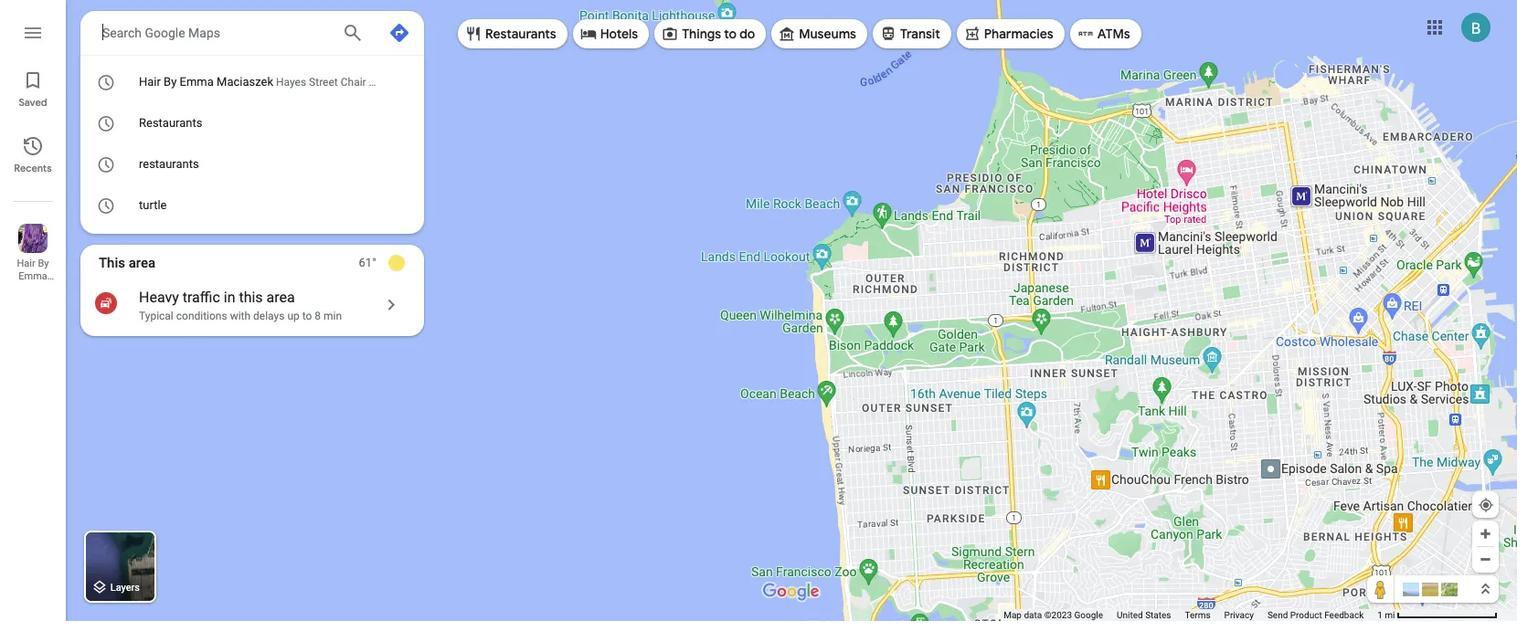 Task type: locate. For each thing, give the bounding box(es) containing it.
emma for hair by emma maciaszek hayes street chair 4, san francisco, ca
[[180, 75, 214, 89]]

conditions
[[176, 310, 227, 323]]

 left turtle at the top left of page
[[96, 194, 116, 217]]

restaurants
[[485, 26, 556, 42], [139, 116, 202, 130]]

list
[[0, 0, 66, 622]]

0 vertical spatial by
[[164, 75, 177, 89]]

states
[[1146, 611, 1172, 621]]

1 vertical spatial recently viewed image
[[96, 112, 116, 135]]

4  from the top
[[96, 194, 116, 217]]

to
[[724, 26, 737, 42], [302, 310, 312, 323]]

area
[[129, 255, 156, 272], [267, 289, 295, 306]]

0 vertical spatial maciaszek
[[217, 75, 273, 89]]


[[96, 71, 116, 94], [96, 112, 116, 135], [96, 153, 116, 176], [96, 194, 116, 217]]

1 horizontal spatial area
[[267, 289, 295, 306]]

atms
[[1098, 26, 1130, 42]]

 up recently viewed image
[[96, 153, 116, 176]]

0 horizontal spatial area
[[129, 255, 156, 272]]

sunny image
[[386, 252, 408, 274]]

emma inside hair by emma maciaszek
[[18, 271, 47, 282]]

1 vertical spatial maciaszek
[[9, 283, 57, 295]]

do
[[740, 26, 755, 42]]

1  cell from the top
[[80, 68, 468, 97]]

by inside hair by emma maciaszek
[[38, 258, 49, 270]]

footer inside google maps element
[[1004, 610, 1378, 622]]

1 recently viewed image from the top
[[96, 71, 116, 94]]

0 vertical spatial hair
[[139, 75, 161, 89]]

recently viewed image up recently viewed image
[[96, 153, 116, 176]]

footer containing map data ©2023 google
[[1004, 610, 1378, 622]]

hair inside suggestions grid
[[139, 75, 161, 89]]

hair down 'search google maps'
[[139, 75, 161, 89]]

0 horizontal spatial emma
[[18, 271, 47, 282]]

by left this
[[38, 258, 49, 270]]

maciaszek for hair by emma maciaszek
[[9, 283, 57, 295]]

transit button
[[873, 12, 951, 56]]

3 recently viewed image from the top
[[96, 153, 116, 176]]

terms
[[1185, 611, 1211, 621]]

maps
[[188, 26, 220, 40]]

hair
[[139, 75, 161, 89], [17, 258, 35, 270]]

menu image
[[22, 22, 44, 44]]

recents
[[14, 162, 52, 175]]

by inside the  cell
[[164, 75, 177, 89]]

none search field containing 
[[80, 11, 468, 234]]

©2023
[[1045, 611, 1072, 621]]

by down 'search google maps'
[[164, 75, 177, 89]]

1 vertical spatial hair
[[17, 258, 35, 270]]

to left 8 on the left
[[302, 310, 312, 323]]

1 horizontal spatial emma
[[180, 75, 214, 89]]

restaurants up restaurants
[[139, 116, 202, 130]]

turtle
[[139, 198, 167, 212]]

2  from the top
[[96, 112, 116, 135]]

hair for hair by emma maciaszek hayes street chair 4, san francisco, ca
[[139, 75, 161, 89]]

1 mi
[[1378, 611, 1395, 621]]

emma left this
[[18, 271, 47, 282]]

None search field
[[80, 11, 468, 234]]

0 horizontal spatial restaurants
[[139, 116, 202, 130]]

restaurants button
[[458, 12, 567, 56]]

0 vertical spatial google
[[145, 26, 185, 40]]

1 vertical spatial restaurants
[[139, 116, 202, 130]]

hotels button
[[573, 12, 649, 56]]

things
[[682, 26, 721, 42]]

traffic
[[183, 289, 220, 306]]

google right ©2023
[[1075, 611, 1103, 621]]

0 vertical spatial restaurants
[[485, 26, 556, 42]]

1 vertical spatial by
[[38, 258, 49, 270]]

8
[[315, 310, 321, 323]]

this
[[99, 255, 125, 272]]

recently viewed image down search
[[96, 71, 116, 94]]

0 horizontal spatial google
[[145, 26, 185, 40]]

search google maps
[[102, 26, 220, 40]]

feedback
[[1325, 611, 1364, 621]]

1 horizontal spatial to
[[724, 26, 737, 42]]

google left maps
[[145, 26, 185, 40]]

area up delays
[[267, 289, 295, 306]]

hair inside hair by emma maciaszek
[[17, 258, 35, 270]]

privacy
[[1225, 611, 1254, 621]]

1 horizontal spatial by
[[164, 75, 177, 89]]

1  from the top
[[96, 71, 116, 94]]

recently viewed image
[[96, 194, 116, 217]]

suggestions grid
[[80, 55, 468, 234]]

recently viewed image right recents button
[[96, 112, 116, 135]]

2 recently viewed image from the top
[[96, 112, 116, 135]]

francisco,
[[401, 76, 451, 89]]

heavy traffic in this area typical conditions with delays up to 8 min
[[139, 289, 342, 323]]

zoom out image
[[1479, 553, 1493, 567]]

this area
[[99, 255, 156, 272]]

send product feedback
[[1268, 611, 1364, 621]]

1 vertical spatial google
[[1075, 611, 1103, 621]]

things to do
[[682, 26, 755, 42]]

area right this
[[129, 255, 156, 272]]

map data ©2023 google
[[1004, 611, 1103, 621]]

0 horizontal spatial maciaszek
[[9, 283, 57, 295]]

0 horizontal spatial by
[[38, 258, 49, 270]]

hair left this
[[17, 258, 35, 270]]

hayes
[[276, 76, 306, 89]]

hotels
[[600, 26, 638, 42]]

1 horizontal spatial hair
[[139, 75, 161, 89]]

1 horizontal spatial maciaszek
[[217, 75, 273, 89]]

 down search
[[96, 71, 116, 94]]

1 mi button
[[1378, 611, 1498, 621]]

google
[[145, 26, 185, 40], [1075, 611, 1103, 621]]

1 horizontal spatial restaurants
[[485, 26, 556, 42]]

maciaszek for hair by emma maciaszek hayes street chair 4, san francisco, ca
[[217, 75, 273, 89]]

emma
[[180, 75, 214, 89], [18, 271, 47, 282]]

0 horizontal spatial to
[[302, 310, 312, 323]]

0 horizontal spatial hair
[[17, 258, 35, 270]]

to left do at the left top of page
[[724, 26, 737, 42]]

4  cell from the top
[[80, 191, 381, 220]]

 cell
[[80, 68, 468, 97], [80, 109, 381, 138], [80, 150, 381, 179], [80, 191, 381, 220]]

united states
[[1117, 611, 1172, 621]]

1 vertical spatial emma
[[18, 271, 47, 282]]

restaurants left hotels button
[[485, 26, 556, 42]]

emma down maps
[[180, 75, 214, 89]]

0 vertical spatial to
[[724, 26, 737, 42]]

recently viewed image
[[96, 71, 116, 94], [96, 112, 116, 135], [96, 153, 116, 176]]

1 vertical spatial area
[[267, 289, 295, 306]]

2 vertical spatial recently viewed image
[[96, 153, 116, 176]]

1 horizontal spatial google
[[1075, 611, 1103, 621]]

typical
[[139, 310, 173, 323]]

1 vertical spatial to
[[302, 310, 312, 323]]

with
[[230, 310, 251, 323]]

search
[[102, 26, 142, 40]]

maciaszek inside suggestions grid
[[217, 75, 273, 89]]

3  cell from the top
[[80, 150, 381, 179]]

street
[[309, 76, 338, 89]]

recently viewed image for hair by emma maciaszek
[[96, 71, 116, 94]]

museums button
[[772, 12, 867, 56]]

maciaszek inside button
[[9, 283, 57, 295]]

3  from the top
[[96, 153, 116, 176]]

restaurants
[[139, 157, 199, 171]]

emma inside the  cell
[[180, 75, 214, 89]]

by
[[164, 75, 177, 89], [38, 258, 49, 270]]

0 vertical spatial emma
[[180, 75, 214, 89]]

footer
[[1004, 610, 1378, 622]]

 for restaurants
[[96, 153, 116, 176]]

zoom in image
[[1479, 527, 1493, 541]]

 right recents button
[[96, 112, 116, 135]]

google inside field
[[145, 26, 185, 40]]

Search Google Maps field
[[80, 11, 424, 55], [102, 21, 327, 43]]

maciaszek
[[217, 75, 273, 89], [9, 283, 57, 295]]

layers
[[110, 583, 140, 595]]

0 vertical spatial recently viewed image
[[96, 71, 116, 94]]



Task type: vqa. For each thing, say whether or not it's contained in the screenshot.
$267 text field corresponding to El
no



Task type: describe. For each thing, give the bounding box(es) containing it.
 for hair by emma maciaszek
[[96, 71, 116, 94]]

restaurants inside suggestions grid
[[139, 116, 202, 130]]

this
[[239, 289, 263, 306]]

terms button
[[1185, 610, 1211, 622]]

google inside footer
[[1075, 611, 1103, 621]]

chair
[[341, 76, 366, 89]]

united states button
[[1117, 610, 1172, 622]]

atms button
[[1070, 12, 1141, 56]]

ca
[[454, 76, 468, 89]]

to inside the heavy traffic in this area typical conditions with delays up to 8 min
[[302, 310, 312, 323]]

museums
[[799, 26, 857, 42]]

area inside the heavy traffic in this area typical conditions with delays up to 8 min
[[267, 289, 295, 306]]

map
[[1004, 611, 1022, 621]]

restaurants inside button
[[485, 26, 556, 42]]

min
[[324, 310, 342, 323]]

up
[[287, 310, 300, 323]]

1
[[1378, 611, 1383, 621]]

to inside button
[[724, 26, 737, 42]]

heavy
[[139, 289, 179, 306]]

data
[[1024, 611, 1042, 621]]

hair by emma maciaszek hayes street chair 4, san francisco, ca
[[139, 75, 468, 89]]

product
[[1291, 611, 1323, 621]]

united
[[1117, 611, 1143, 621]]

list containing saved
[[0, 0, 66, 622]]

search google maps field containing search google maps
[[80, 11, 424, 55]]

things to do button
[[655, 12, 766, 56]]

google account: brad klo  
(klobrad84@gmail.com) image
[[1462, 12, 1491, 42]]

2  cell from the top
[[80, 109, 381, 138]]

show your location image
[[1478, 497, 1495, 514]]

delays
[[253, 310, 285, 323]]

hair by emma maciaszek button
[[0, 217, 66, 295]]

privacy button
[[1225, 610, 1254, 622]]

hair by emma maciaszek
[[9, 258, 57, 295]]

none search field inside google maps element
[[80, 11, 468, 234]]

 for turtle
[[96, 194, 116, 217]]

transit
[[900, 26, 940, 42]]

san
[[380, 76, 399, 89]]

saved
[[19, 96, 47, 109]]

by for hair by emma maciaszek
[[38, 258, 49, 270]]

show street view coverage image
[[1368, 576, 1395, 603]]

recently viewed image for restaurants
[[96, 153, 116, 176]]

0 vertical spatial area
[[129, 255, 156, 272]]

 for restaurants
[[96, 112, 116, 135]]

4,
[[369, 76, 377, 89]]

saved button
[[0, 62, 66, 113]]

send
[[1268, 611, 1288, 621]]

by for hair by emma maciaszek hayes street chair 4, san francisco, ca
[[164, 75, 177, 89]]

hair for hair by emma maciaszek
[[17, 258, 35, 270]]

mi
[[1385, 611, 1395, 621]]

recently viewed image for restaurants
[[96, 112, 116, 135]]

google maps element
[[0, 0, 1518, 622]]

this area region
[[80, 245, 424, 336]]

pharmacies
[[984, 26, 1054, 42]]

61°
[[359, 256, 377, 270]]

emma for hair by emma maciaszek
[[18, 271, 47, 282]]

recents button
[[0, 128, 66, 179]]

in
[[224, 289, 235, 306]]

pharmacies button
[[957, 12, 1065, 56]]

send product feedback button
[[1268, 610, 1364, 622]]



